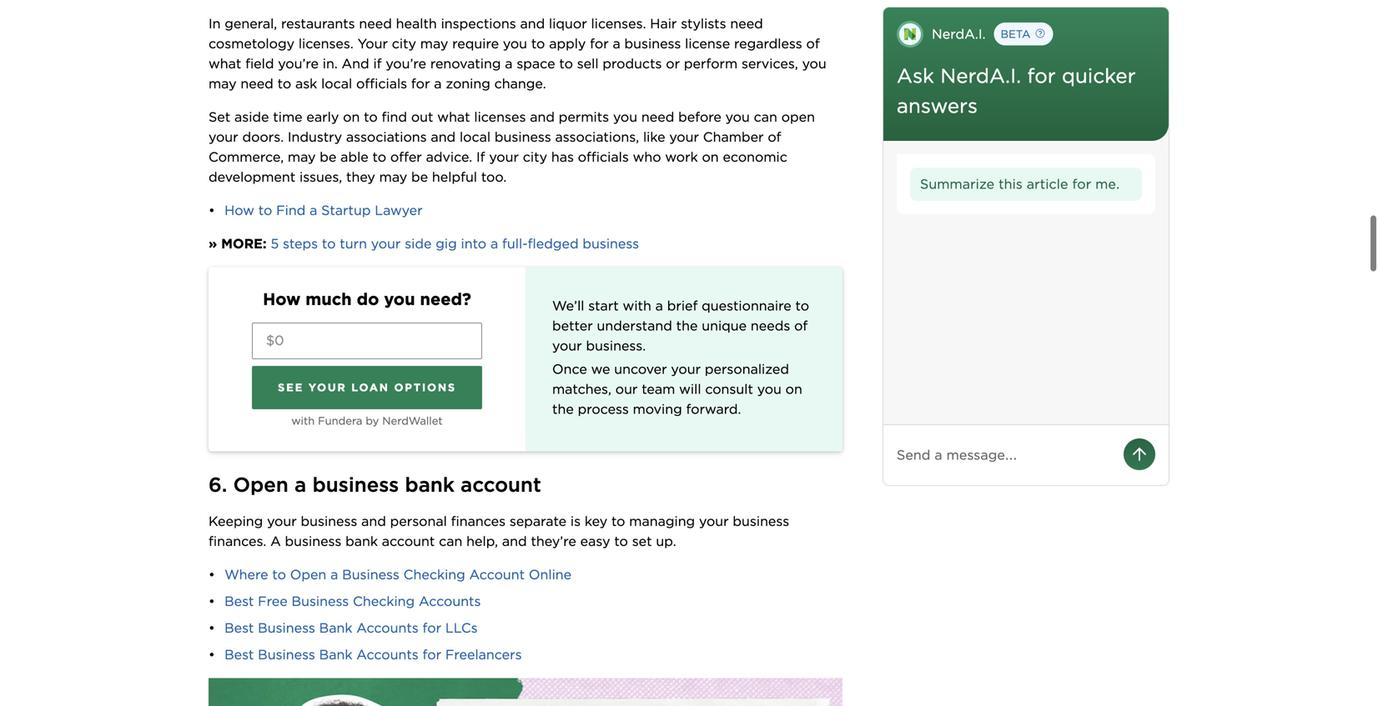 Task type: locate. For each thing, give the bounding box(es) containing it.
a right find
[[310, 202, 317, 219]]

1 horizontal spatial you're
[[386, 56, 426, 72]]

of right regardless at the right top of the page
[[807, 36, 820, 52]]

1 vertical spatial local
[[460, 129, 491, 145]]

how left much
[[263, 290, 301, 310]]

2 horizontal spatial on
[[786, 381, 803, 398]]

accounts down best business bank accounts for llcs
[[357, 647, 419, 663]]

1 vertical spatial of
[[768, 129, 781, 145]]

unique
[[702, 318, 747, 334]]

0 vertical spatial what
[[209, 56, 241, 72]]

can left open
[[754, 109, 778, 125]]

associations
[[346, 129, 427, 145]]

0 horizontal spatial you're
[[278, 56, 319, 72]]

need up regardless at the right top of the page
[[730, 16, 763, 32]]

bank for llcs
[[319, 621, 353, 637]]

set
[[632, 534, 652, 550]]

1 horizontal spatial on
[[702, 149, 719, 165]]

be down offer
[[411, 169, 428, 185]]

0 horizontal spatial how
[[225, 202, 254, 219]]

1 vertical spatial account
[[382, 534, 435, 550]]

your up if at the left top of page
[[358, 36, 388, 52]]

1 horizontal spatial can
[[754, 109, 778, 125]]

you
[[503, 36, 527, 52], [802, 56, 827, 72], [613, 109, 638, 125], [726, 109, 750, 125], [384, 290, 415, 310], [757, 381, 782, 398]]

nerda.i. up answers
[[941, 64, 1022, 88]]

officials
[[356, 76, 407, 92], [578, 149, 629, 165]]

checking down 'where to open a business checking account online' link
[[353, 594, 415, 610]]

able
[[341, 149, 369, 165]]

accounts for freelancers
[[357, 647, 419, 663]]

they
[[346, 169, 375, 185]]

you down "personalized"
[[757, 381, 782, 398]]

you're up ask
[[278, 56, 319, 72]]

what right out
[[437, 109, 470, 125]]

need up if at the left top of page
[[359, 16, 392, 32]]

account
[[469, 567, 525, 583]]

local down in.
[[321, 76, 352, 92]]

0 horizontal spatial open
[[233, 473, 289, 497]]

who
[[633, 149, 661, 165]]

0 horizontal spatial on
[[343, 109, 360, 125]]

lawyer
[[375, 202, 423, 219]]

for inside button
[[1073, 176, 1092, 192]]

1 vertical spatial open
[[290, 567, 327, 583]]

1 vertical spatial bank
[[319, 647, 353, 663]]

require
[[452, 36, 499, 52]]

nerdwallet
[[382, 415, 443, 427]]

to
[[531, 36, 545, 52], [559, 56, 573, 72], [278, 76, 291, 92], [364, 109, 378, 125], [373, 149, 386, 165], [258, 202, 272, 219], [322, 236, 336, 252], [796, 298, 810, 314], [612, 514, 625, 530], [614, 534, 628, 550], [272, 567, 286, 583]]

steps
[[283, 236, 318, 252]]

0 vertical spatial can
[[754, 109, 778, 125]]

licenses. up in.
[[299, 36, 354, 52]]

open
[[782, 109, 815, 125]]

1 vertical spatial can
[[439, 534, 463, 550]]

0 vertical spatial of
[[807, 36, 820, 52]]

sell
[[577, 56, 599, 72]]

and left the "liquor"
[[520, 16, 545, 32]]

officials down the associations,
[[578, 149, 629, 165]]

1 horizontal spatial with
[[623, 298, 652, 314]]

1 vertical spatial on
[[702, 149, 719, 165]]

2 best from the top
[[225, 621, 254, 637]]

3 best from the top
[[225, 647, 254, 663]]

and inside in general, restaurants need health inspections and liquor licenses. hair stylists need cosmetology licenses. your city may require you to apply for a business license regardless of what field you're in. and if you're renovating a space to sell products or perform services, you may need to ask local officials for a zoning change.
[[520, 16, 545, 32]]

of inside in general, restaurants need health inspections and liquor licenses. hair stylists need cosmetology licenses. your city may require you to apply for a business license regardless of what field you're in. and if you're renovating a space to sell products or perform services, you may need to ask local officials for a zoning change.
[[807, 36, 820, 52]]

0 horizontal spatial licenses.
[[299, 36, 354, 52]]

checking down personal
[[404, 567, 465, 583]]

licenses.
[[591, 16, 646, 32], [299, 36, 354, 52]]

1 horizontal spatial your
[[358, 36, 388, 52]]

bank up personal
[[405, 473, 455, 497]]

accounts up llcs
[[419, 594, 481, 610]]

your up will
[[671, 361, 701, 378]]

0 horizontal spatial with
[[292, 415, 315, 427]]

help,
[[467, 534, 498, 550]]

city down health
[[392, 36, 416, 52]]

with up understand
[[623, 298, 652, 314]]

1 vertical spatial bank
[[346, 534, 378, 550]]

your up fundera
[[309, 381, 347, 394]]

with
[[623, 298, 652, 314], [292, 415, 315, 427]]

what inside in general, restaurants need health inspections and liquor licenses. hair stylists need cosmetology licenses. your city may require you to apply for a business license regardless of what field you're in. and if you're renovating a space to sell products or perform services, you may need to ask local officials for a zoning change.
[[209, 56, 241, 72]]

process
[[578, 401, 629, 418]]

on right early
[[343, 109, 360, 125]]

with down see
[[292, 415, 315, 427]]

liquor
[[549, 16, 587, 32]]

be up issues,
[[320, 149, 337, 165]]

need
[[359, 16, 392, 32], [730, 16, 763, 32], [241, 76, 274, 92], [642, 109, 675, 125]]

1 vertical spatial checking
[[353, 594, 415, 610]]

questionnaire
[[702, 298, 792, 314]]

for left me.
[[1073, 176, 1092, 192]]

officials inside the set aside time early on to find out what licenses and permits you need before you can open your doors. industry associations and local business associations, like your chamber of commerce, may be able to offer advice. if your city has officials who work on economic development issues, they may be helpful too.
[[578, 149, 629, 165]]

0 horizontal spatial account
[[382, 534, 435, 550]]

team
[[642, 381, 675, 398]]

1 horizontal spatial open
[[290, 567, 327, 583]]

account down personal
[[382, 534, 435, 550]]

0 vertical spatial the
[[676, 318, 698, 334]]

city
[[392, 36, 416, 52], [523, 149, 547, 165]]

account inside keeping your business and personal finances separate is key to managing your business finances. a business bank account can help, and they're easy to set up.
[[382, 534, 435, 550]]

6.
[[209, 473, 227, 497]]

local inside in general, restaurants need health inspections and liquor licenses. hair stylists need cosmetology licenses. your city may require you to apply for a business license regardless of what field you're in. and if you're renovating a space to sell products or perform services, you may need to ask local officials for a zoning change.
[[321, 76, 352, 92]]

the
[[676, 318, 698, 334], [552, 401, 574, 418]]

with fundera by nerdwallet
[[292, 415, 443, 427]]

options
[[394, 381, 456, 394]]

officials inside in general, restaurants need health inspections and liquor licenses. hair stylists need cosmetology licenses. your city may require you to apply for a business license regardless of what field you're in. and if you're renovating a space to sell products or perform services, you may need to ask local officials for a zoning change.
[[356, 76, 407, 92]]

we
[[591, 361, 610, 378]]

1 vertical spatial best
[[225, 621, 254, 637]]

separate
[[510, 514, 567, 530]]

0 vertical spatial licenses.
[[591, 16, 646, 32]]

licenses. up the products
[[591, 16, 646, 32]]

how for how much do you need?
[[263, 290, 301, 310]]

best free business checking accounts
[[225, 594, 481, 610]]

you're right if at the left top of page
[[386, 56, 426, 72]]

1 vertical spatial what
[[437, 109, 470, 125]]

how to find a startup lawyer link
[[225, 202, 423, 219]]

the down matches,
[[552, 401, 574, 418]]

a right 6.
[[295, 473, 306, 497]]

1 vertical spatial with
[[292, 415, 315, 427]]

2 vertical spatial best
[[225, 647, 254, 663]]

your
[[358, 36, 388, 52], [309, 381, 347, 394]]

1 vertical spatial nerda.i.
[[941, 64, 1022, 88]]

can left help,
[[439, 534, 463, 550]]

what down cosmetology
[[209, 56, 241, 72]]

on down "personalized"
[[786, 381, 803, 398]]

what inside the set aside time early on to find out what licenses and permits you need before you can open your doors. industry associations and local business associations, like your chamber of commerce, may be able to offer advice. if your city has officials who work on economic development issues, they may be helpful too.
[[437, 109, 470, 125]]

our
[[616, 381, 638, 398]]

key
[[585, 514, 608, 530]]

2 vertical spatial of
[[794, 318, 808, 334]]

license
[[685, 36, 730, 52]]

restaurants
[[281, 16, 355, 32]]

officials down if at the left top of page
[[356, 76, 407, 92]]

0 horizontal spatial the
[[552, 401, 574, 418]]

5 steps to turn your side gig into a full-fledged business link
[[271, 236, 639, 252]]

best for best business bank accounts for freelancers
[[225, 647, 254, 663]]

$0 telephone field
[[252, 323, 482, 359]]

1 horizontal spatial city
[[523, 149, 547, 165]]

what
[[209, 56, 241, 72], [437, 109, 470, 125]]

0 horizontal spatial bank
[[346, 534, 378, 550]]

accounts for llcs
[[357, 621, 419, 637]]

you right services,
[[802, 56, 827, 72]]

1 horizontal spatial what
[[437, 109, 470, 125]]

0 vertical spatial your
[[358, 36, 388, 52]]

you right do
[[384, 290, 415, 310]]

change.
[[495, 76, 546, 92]]

in
[[209, 16, 221, 32]]

0 vertical spatial account
[[461, 473, 541, 497]]

0 horizontal spatial city
[[392, 36, 416, 52]]

0 vertical spatial how
[[225, 202, 254, 219]]

general,
[[225, 16, 277, 32]]

bank down 'best free business checking accounts' link
[[319, 621, 353, 637]]

0 vertical spatial bank
[[319, 621, 353, 637]]

early
[[307, 109, 339, 125]]

1 vertical spatial officials
[[578, 149, 629, 165]]

commerce,
[[209, 149, 284, 165]]

open
[[233, 473, 289, 497], [290, 567, 327, 583]]

accounts
[[419, 594, 481, 610], [357, 621, 419, 637], [357, 647, 419, 663]]

video preview image image
[[209, 679, 843, 707]]

1 horizontal spatial how
[[263, 290, 301, 310]]

account up finances
[[461, 473, 541, 497]]

the down brief
[[676, 318, 698, 334]]

summarize
[[920, 176, 995, 192]]

on right work
[[702, 149, 719, 165]]

of up economic
[[768, 129, 781, 145]]

your up a
[[267, 514, 297, 530]]

aside
[[234, 109, 269, 125]]

you're
[[278, 56, 319, 72], [386, 56, 426, 72]]

0 horizontal spatial what
[[209, 56, 241, 72]]

open right 6.
[[233, 473, 289, 497]]

1 vertical spatial be
[[411, 169, 428, 185]]

bank up 'where to open a business checking account online' link
[[346, 534, 378, 550]]

2 vertical spatial accounts
[[357, 647, 419, 663]]

need inside the set aside time early on to find out what licenses and permits you need before you can open your doors. industry associations and local business associations, like your chamber of commerce, may be able to offer advice. if your city has officials who work on economic development issues, they may be helpful too.
[[642, 109, 675, 125]]

hair
[[650, 16, 677, 32]]

ask nerda.i. for quicker answers
[[897, 64, 1136, 118]]

1 vertical spatial the
[[552, 401, 574, 418]]

we'll
[[552, 298, 585, 314]]

on
[[343, 109, 360, 125], [702, 149, 719, 165], [786, 381, 803, 398]]

a right into in the top of the page
[[491, 236, 498, 252]]

0 horizontal spatial can
[[439, 534, 463, 550]]

bank for freelancers
[[319, 647, 353, 663]]

1 horizontal spatial bank
[[405, 473, 455, 497]]

cosmetology
[[209, 36, 295, 52]]

local inside the set aside time early on to find out what licenses and permits you need before you can open your doors. industry associations and local business associations, like your chamber of commerce, may be able to offer advice. if your city has officials who work on economic development issues, they may be helpful too.
[[460, 129, 491, 145]]

best business bank accounts for llcs link
[[225, 621, 478, 637]]

0 horizontal spatial your
[[309, 381, 347, 394]]

1 horizontal spatial account
[[461, 473, 541, 497]]

0 horizontal spatial officials
[[356, 76, 407, 92]]

full-
[[502, 236, 528, 252]]

1 best from the top
[[225, 594, 254, 610]]

how up » more: at the left top
[[225, 202, 254, 219]]

1 vertical spatial city
[[523, 149, 547, 165]]

1 horizontal spatial officials
[[578, 149, 629, 165]]

do
[[357, 290, 379, 310]]

nerda.i. left beta
[[932, 26, 986, 42]]

your down 'set'
[[209, 129, 238, 145]]

1 vertical spatial how
[[263, 290, 301, 310]]

keeping
[[209, 514, 263, 530]]

0 vertical spatial city
[[392, 36, 416, 52]]

for up out
[[411, 76, 430, 92]]

may down health
[[420, 36, 448, 52]]

1 vertical spatial your
[[309, 381, 347, 394]]

»
[[209, 236, 217, 252]]

0 vertical spatial best
[[225, 594, 254, 610]]

best free business checking accounts link
[[225, 594, 481, 610]]

more information about beta image
[[995, 20, 1056, 47]]

needs
[[751, 318, 790, 334]]

business
[[342, 567, 400, 583], [292, 594, 349, 610], [258, 621, 315, 637], [258, 647, 315, 663]]

business inside in general, restaurants need health inspections and liquor licenses. hair stylists need cosmetology licenses. your city may require you to apply for a business license regardless of what field you're in. and if you're renovating a space to sell products or perform services, you may need to ask local officials for a zoning change.
[[625, 36, 681, 52]]

of right needs
[[794, 318, 808, 334]]

0 horizontal spatial be
[[320, 149, 337, 165]]

loan
[[351, 381, 390, 394]]

1 vertical spatial licenses.
[[299, 36, 354, 52]]

local up "if"
[[460, 129, 491, 145]]

open up best free business checking accounts
[[290, 567, 327, 583]]

1 bank from the top
[[319, 621, 353, 637]]

how to find a startup lawyer
[[225, 202, 423, 219]]

1 horizontal spatial be
[[411, 169, 428, 185]]

a left brief
[[656, 298, 663, 314]]

accounts up best business bank accounts for freelancers link
[[357, 621, 419, 637]]

best business bank accounts for llcs
[[225, 621, 478, 637]]

2 vertical spatial on
[[786, 381, 803, 398]]

ask
[[897, 64, 935, 88]]

of inside we'll start with a brief questionnaire to better understand the unique needs of your business. once we uncover your personalized matches, our team will consult you on the process moving forward.
[[794, 318, 808, 334]]

1 vertical spatial accounts
[[357, 621, 419, 637]]

0 vertical spatial with
[[623, 298, 652, 314]]

2 bank from the top
[[319, 647, 353, 663]]

0 vertical spatial officials
[[356, 76, 407, 92]]

inspections
[[441, 16, 516, 32]]

summarize this article for me.
[[920, 176, 1120, 192]]

1 you're from the left
[[278, 56, 319, 72]]

your inside in general, restaurants need health inspections and liquor licenses. hair stylists need cosmetology licenses. your city may require you to apply for a business license regardless of what field you're in. and if you're renovating a space to sell products or perform services, you may need to ask local officials for a zoning change.
[[358, 36, 388, 52]]

for down more information about beta image
[[1028, 64, 1056, 88]]

0 vertical spatial local
[[321, 76, 352, 92]]

1 horizontal spatial local
[[460, 129, 491, 145]]

before
[[679, 109, 722, 125]]

bank down best business bank accounts for llcs link
[[319, 647, 353, 663]]

city left "has" at the left top of page
[[523, 149, 547, 165]]

and up advice. on the top
[[431, 129, 456, 145]]

1 horizontal spatial licenses.
[[591, 16, 646, 32]]

your up work
[[670, 129, 699, 145]]

zoning
[[446, 76, 491, 92]]

gig
[[436, 236, 457, 252]]

you up the chamber
[[726, 109, 750, 125]]

how for how to find a startup lawyer
[[225, 202, 254, 219]]

online
[[529, 567, 572, 583]]

llcs
[[446, 621, 478, 637]]

and down change.
[[530, 109, 555, 125]]

managing
[[629, 514, 695, 530]]

need up like
[[642, 109, 675, 125]]

nerda.i. inside ask nerda.i. for quicker answers
[[941, 64, 1022, 88]]

by
[[366, 415, 379, 427]]

better
[[552, 318, 593, 334]]

0 horizontal spatial local
[[321, 76, 352, 92]]



Task type: describe. For each thing, give the bounding box(es) containing it.
regardless
[[734, 36, 803, 52]]

5 steps to turn your side gig into a full-fledged business
[[271, 236, 639, 252]]

city inside in general, restaurants need health inspections and liquor licenses. hair stylists need cosmetology licenses. your city may require you to apply for a business license regardless of what field you're in. and if you're renovating a space to sell products or perform services, you may need to ask local officials for a zoning change.
[[392, 36, 416, 52]]

with inside we'll start with a brief questionnaire to better understand the unique needs of your business. once we uncover your personalized matches, our team will consult you on the process moving forward.
[[623, 298, 652, 314]]

fundera
[[318, 415, 363, 427]]

6. open a business bank account
[[209, 473, 541, 497]]

set aside time early on to find out what licenses and permits you need before you can open your doors. industry associations and local business associations, like your chamber of commerce, may be able to offer advice. if your city has officials who work on economic development issues, they may be helpful too.
[[209, 109, 819, 185]]

time
[[273, 109, 303, 125]]

best for best free business checking accounts
[[225, 594, 254, 610]]

to inside we'll start with a brief questionnaire to better understand the unique needs of your business. once we uncover your personalized matches, our team will consult you on the process moving forward.
[[796, 298, 810, 314]]

they're
[[531, 534, 576, 550]]

a up 'best free business checking accounts' link
[[331, 567, 338, 583]]

bank inside keeping your business and personal finances separate is key to managing your business finances. a business bank account can help, and they're easy to set up.
[[346, 534, 378, 550]]

up.
[[656, 534, 676, 550]]

issues,
[[300, 169, 342, 185]]

if
[[373, 56, 382, 72]]

for left llcs
[[423, 621, 441, 637]]

may up 'set'
[[209, 76, 237, 92]]

on inside we'll start with a brief questionnaire to better understand the unique needs of your business. once we uncover your personalized matches, our team will consult you on the process moving forward.
[[786, 381, 803, 398]]

easy
[[580, 534, 610, 550]]

for left freelancers
[[423, 647, 441, 663]]

and down separate
[[502, 534, 527, 550]]

of inside the set aside time early on to find out what licenses and permits you need before you can open your doors. industry associations and local business associations, like your chamber of commerce, may be able to offer advice. if your city has officials who work on economic development issues, they may be helpful too.
[[768, 129, 781, 145]]

quicker
[[1062, 64, 1136, 88]]

your down better
[[552, 338, 582, 354]]

we'll start with a brief questionnaire to better understand the unique needs of your business. once we uncover your personalized matches, our team will consult you on the process moving forward.
[[552, 298, 810, 418]]

0 vertical spatial nerda.i.
[[932, 26, 986, 42]]

best business bank accounts for freelancers
[[225, 647, 522, 663]]

and down 6. open a business bank account
[[361, 514, 386, 530]]

0 vertical spatial be
[[320, 149, 337, 165]]

find
[[276, 202, 306, 219]]

out
[[411, 109, 433, 125]]

keeping your business and personal finances separate is key to managing your business finances. a business bank account can help, and they're easy to set up.
[[209, 514, 794, 550]]

brief
[[667, 298, 698, 314]]

Message Entry text field
[[897, 446, 1111, 466]]

side
[[405, 236, 432, 252]]

a left zoning
[[434, 76, 442, 92]]

0 vertical spatial accounts
[[419, 594, 481, 610]]

may down industry
[[288, 149, 316, 165]]

answers
[[897, 94, 978, 118]]

associations,
[[555, 129, 639, 145]]

or
[[666, 56, 680, 72]]

personal
[[390, 514, 447, 530]]

in general, restaurants need health inspections and liquor licenses. hair stylists need cosmetology licenses. your city may require you to apply for a business license regardless of what field you're in. and if you're renovating a space to sell products or perform services, you may need to ask local officials for a zoning change.
[[209, 16, 831, 92]]

and
[[342, 56, 369, 72]]

you up the associations,
[[613, 109, 638, 125]]

uncover
[[614, 361, 667, 378]]

may down offer
[[379, 169, 407, 185]]

you up space
[[503, 36, 527, 52]]

can inside the set aside time early on to find out what licenses and permits you need before you can open your doors. industry associations and local business associations, like your chamber of commerce, may be able to offer advice. if your city has officials who work on economic development issues, they may be helpful too.
[[754, 109, 778, 125]]

offer
[[390, 149, 422, 165]]

has
[[551, 149, 574, 165]]

your left side
[[371, 236, 401, 252]]

can inside keeping your business and personal finances separate is key to managing your business finances. a business bank account can help, and they're easy to set up.
[[439, 534, 463, 550]]

article
[[1027, 176, 1069, 192]]

services,
[[742, 56, 798, 72]]

find
[[382, 109, 407, 125]]

products
[[603, 56, 662, 72]]

need down field at left top
[[241, 76, 274, 92]]

fledged
[[528, 236, 579, 252]]

0 vertical spatial checking
[[404, 567, 465, 583]]

for up sell
[[590, 36, 609, 52]]

a inside we'll start with a brief questionnaire to better understand the unique needs of your business. once we uncover your personalized matches, our team will consult you on the process moving forward.
[[656, 298, 663, 314]]

will
[[679, 381, 701, 398]]

set
[[209, 109, 230, 125]]

2 you're from the left
[[386, 56, 426, 72]]

once
[[552, 361, 587, 378]]

freelancers
[[446, 647, 522, 663]]

finances
[[451, 514, 506, 530]]

into
[[461, 236, 487, 252]]

matches,
[[552, 381, 612, 398]]

like
[[643, 129, 666, 145]]

where to open a business checking account online
[[225, 567, 572, 583]]

moving
[[633, 401, 682, 418]]

development
[[209, 169, 296, 185]]

consult
[[705, 381, 753, 398]]

best business bank accounts for freelancers link
[[225, 647, 522, 663]]

health
[[396, 16, 437, 32]]

industry
[[288, 129, 342, 145]]

1 horizontal spatial the
[[676, 318, 698, 334]]

a up change.
[[505, 56, 513, 72]]

beta
[[1001, 28, 1031, 41]]

you inside we'll start with a brief questionnaire to better understand the unique needs of your business. once we uncover your personalized matches, our team will consult you on the process moving forward.
[[757, 381, 782, 398]]

need?
[[420, 290, 471, 310]]

best for best business bank accounts for llcs
[[225, 621, 254, 637]]

your up the too.
[[489, 149, 519, 165]]

this
[[999, 176, 1023, 192]]

business inside the set aside time early on to find out what licenses and permits you need before you can open your doors. industry associations and local business associations, like your chamber of commerce, may be able to offer advice. if your city has officials who work on economic development issues, they may be helpful too.
[[495, 129, 551, 145]]

ask
[[295, 76, 317, 92]]

your right managing
[[699, 514, 729, 530]]

turn
[[340, 236, 367, 252]]

field
[[245, 56, 274, 72]]

0 vertical spatial on
[[343, 109, 360, 125]]

me.
[[1096, 176, 1120, 192]]

doors.
[[242, 129, 284, 145]]

is
[[571, 514, 581, 530]]

a
[[270, 534, 281, 550]]

» more:
[[209, 236, 267, 252]]

advice.
[[426, 149, 472, 165]]

0 vertical spatial bank
[[405, 473, 455, 497]]

your inside see your loan options button
[[309, 381, 347, 394]]

startup
[[321, 202, 371, 219]]

for inside ask nerda.i. for quicker answers
[[1028, 64, 1056, 88]]

too.
[[481, 169, 507, 185]]

perform
[[684, 56, 738, 72]]

how much do you need?
[[263, 290, 471, 310]]

city inside the set aside time early on to find out what licenses and permits you need before you can open your doors. industry associations and local business associations, like your chamber of commerce, may be able to offer advice. if your city has officials who work on economic development issues, they may be helpful too.
[[523, 149, 547, 165]]

renovating
[[430, 56, 501, 72]]

0 vertical spatial open
[[233, 473, 289, 497]]

finances.
[[209, 534, 266, 550]]

chamber
[[703, 129, 764, 145]]

a up the products
[[613, 36, 621, 52]]



Task type: vqa. For each thing, say whether or not it's contained in the screenshot.
Best Business Bank Accounts for LLCs LINK
yes



